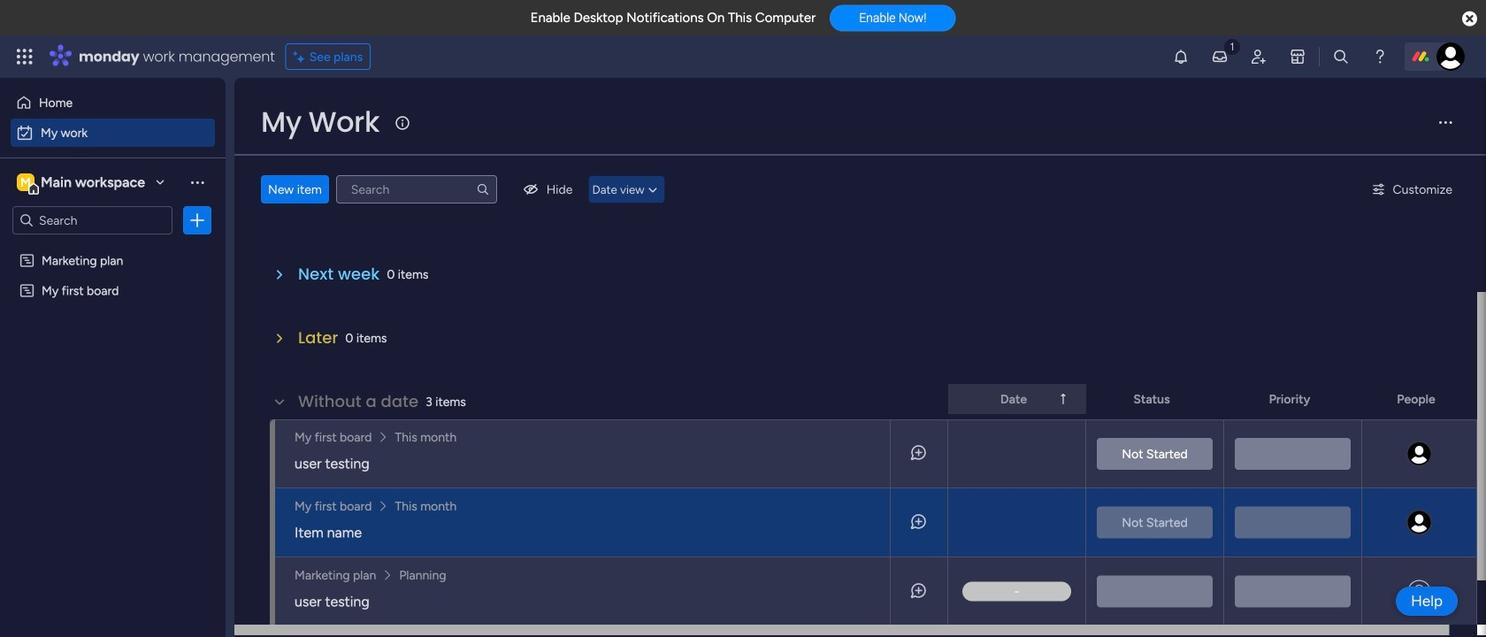 Task type: locate. For each thing, give the bounding box(es) containing it.
invite members image
[[1250, 48, 1268, 65]]

john smith image down john smith image at the right
[[1406, 509, 1433, 536]]

0 horizontal spatial john smith image
[[1406, 509, 1433, 536]]

1 image
[[1225, 36, 1241, 56]]

list box
[[0, 242, 226, 545]]

john smith image
[[1437, 42, 1465, 71], [1406, 509, 1433, 536]]

column header
[[949, 384, 1087, 414]]

john smith image
[[1406, 441, 1433, 467]]

menu image
[[1437, 113, 1455, 131]]

option
[[11, 88, 215, 117], [11, 119, 215, 147], [0, 245, 226, 248]]

workspace options image
[[188, 173, 206, 191]]

0 vertical spatial john smith image
[[1437, 42, 1465, 71]]

None search field
[[336, 175, 497, 204]]

1 vertical spatial john smith image
[[1406, 509, 1433, 536]]

search image
[[476, 182, 490, 196]]

update feed image
[[1211, 48, 1229, 65]]

search everything image
[[1333, 48, 1350, 65]]

Filter dashboard by text search field
[[336, 175, 497, 204]]

notifications image
[[1172, 48, 1190, 65]]

john smith image down dapulse close image
[[1437, 42, 1465, 71]]

dapulse close image
[[1463, 10, 1478, 28]]

help image
[[1371, 48, 1389, 65]]



Task type: describe. For each thing, give the bounding box(es) containing it.
see plans image
[[293, 47, 309, 67]]

workspace selection element
[[17, 172, 148, 195]]

monday marketplace image
[[1289, 48, 1307, 65]]

0 vertical spatial option
[[11, 88, 215, 117]]

sort image
[[1056, 392, 1070, 406]]

options image
[[188, 211, 206, 229]]

workspace image
[[17, 173, 35, 192]]

1 horizontal spatial john smith image
[[1437, 42, 1465, 71]]

select product image
[[16, 48, 34, 65]]

Search in workspace field
[[37, 210, 148, 230]]

2 vertical spatial option
[[0, 245, 226, 248]]

1 vertical spatial option
[[11, 119, 215, 147]]



Task type: vqa. For each thing, say whether or not it's contained in the screenshot.
Working on it : 33.3%
no



